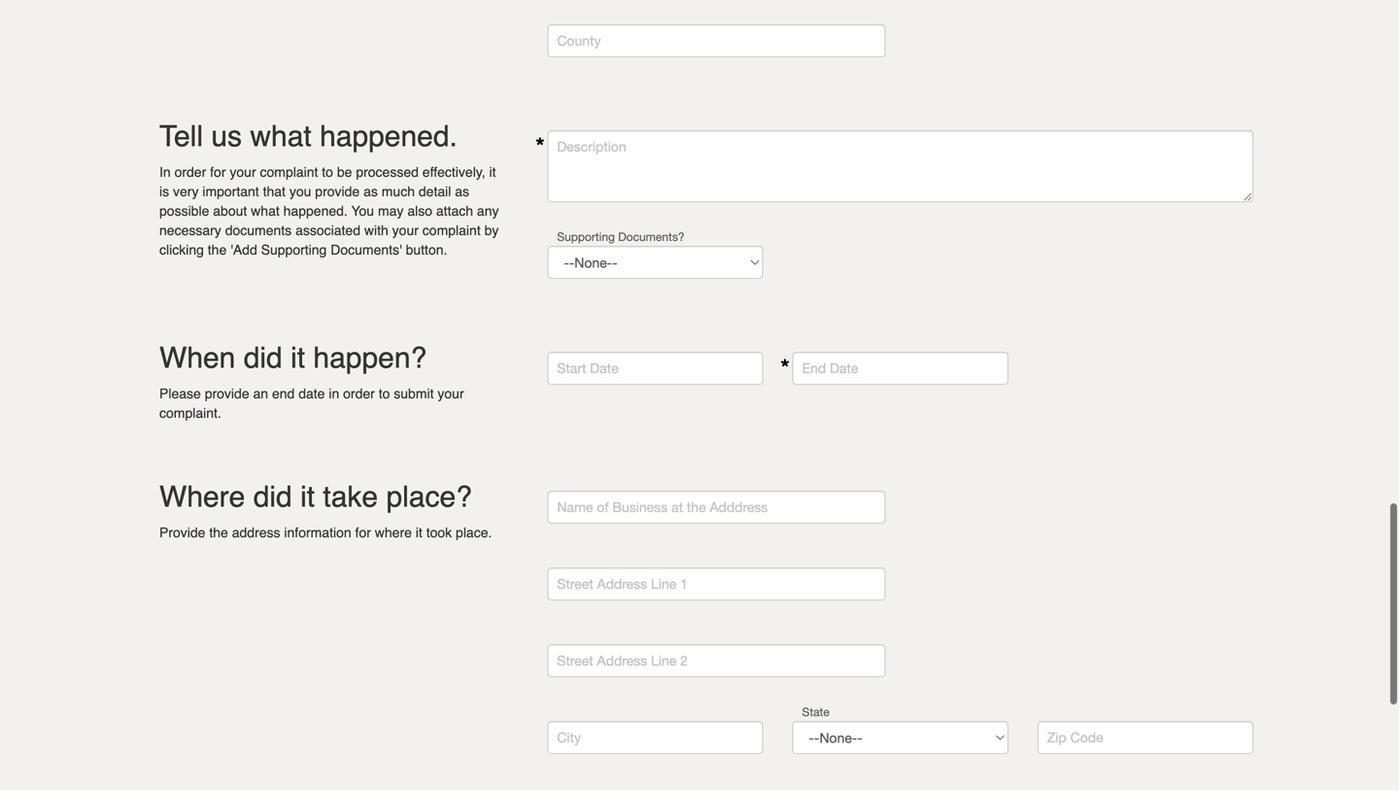 Task type: vqa. For each thing, say whether or not it's contained in the screenshot.
"0"
no



Task type: describe. For each thing, give the bounding box(es) containing it.
it inside the in order for your complaint to be processed effectively, it is very important that you provide as much detail as possible about what happened. you may also attach any necessary documents associated with your complaint by clicking the 'add supporting documents' button.
[[489, 164, 496, 180]]

to inside the in order for your complaint to be processed effectively, it is very important that you provide as much detail as possible about what happened. you may also attach any necessary documents associated with your complaint by clicking the 'add supporting documents' button.
[[322, 164, 333, 180]]

tell us what happened.
[[159, 120, 458, 153]]

provide inside the in order for your complaint to be processed effectively, it is very important that you provide as much detail as possible about what happened. you may also attach any necessary documents associated with your complaint by clicking the 'add supporting documents' button.
[[315, 184, 360, 199]]

supporting inside the in order for your complaint to be processed effectively, it is very important that you provide as much detail as possible about what happened. you may also attach any necessary documents associated with your complaint by clicking the 'add supporting documents' button.
[[261, 242, 327, 258]]

clicking
[[159, 242, 204, 258]]

start
[[557, 360, 586, 376]]

order inside the in order for your complaint to be processed effectively, it is very important that you provide as much detail as possible about what happened. you may also attach any necessary documents associated with your complaint by clicking the 'add supporting documents' button.
[[175, 164, 206, 180]]

description
[[557, 139, 627, 155]]

where
[[375, 525, 412, 540]]

address for 2
[[597, 653, 647, 669]]

at
[[672, 499, 683, 515]]

the inside the in order for your complaint to be processed effectively, it is very important that you provide as much detail as possible about what happened. you may also attach any necessary documents associated with your complaint by clicking the 'add supporting documents' button.
[[208, 242, 227, 258]]

Zip Code text field
[[1038, 721, 1254, 754]]

took
[[426, 525, 452, 540]]

in order for your complaint to be processed effectively, it is very important that you provide as much detail as possible about what happened. you may also attach any necessary documents associated with your complaint by clicking the 'add supporting documents' button.
[[159, 164, 499, 258]]

provide the address information for where it took place.
[[159, 525, 492, 540]]

Start Date text field
[[548, 352, 764, 385]]

0 horizontal spatial complaint
[[260, 164, 318, 180]]

start date
[[557, 360, 619, 376]]

street for street address line 1
[[557, 576, 594, 592]]

necessary
[[159, 223, 221, 238]]

in
[[159, 164, 171, 180]]

that
[[263, 184, 286, 199]]

line for 1
[[651, 576, 677, 592]]

street for street address line 2
[[557, 653, 594, 669]]

Description text field
[[548, 130, 1254, 202]]

submit
[[394, 386, 434, 401]]

you
[[351, 203, 374, 219]]

County text field
[[548, 24, 886, 57]]

processed
[[356, 164, 419, 180]]

'add
[[230, 242, 257, 258]]

about
[[213, 203, 247, 219]]

documents
[[225, 223, 292, 238]]

business
[[613, 499, 668, 515]]

2 vertical spatial the
[[209, 525, 228, 540]]

effectively,
[[423, 164, 486, 180]]

your inside please provide an end date in order to submit your complaint.
[[438, 386, 464, 401]]

date for end date
[[830, 360, 859, 376]]

tell
[[159, 120, 203, 153]]

associated
[[296, 223, 361, 238]]

zip
[[1048, 729, 1067, 745]]

much
[[382, 184, 415, 199]]

detail
[[419, 184, 451, 199]]

in
[[329, 386, 339, 401]]

end
[[272, 386, 295, 401]]

zip code
[[1048, 729, 1104, 745]]

attach
[[436, 203, 473, 219]]

address for 1
[[597, 576, 647, 592]]

happened. inside the in order for your complaint to be processed effectively, it is very important that you provide as much detail as possible about what happened. you may also attach any necessary documents associated with your complaint by clicking the 'add supporting documents' button.
[[283, 203, 348, 219]]

1 horizontal spatial supporting
[[557, 230, 615, 243]]

provide
[[159, 525, 206, 540]]

line for 2
[[651, 653, 677, 669]]

be
[[337, 164, 352, 180]]

please
[[159, 386, 201, 401]]

county
[[557, 33, 601, 49]]

name of business at the adddress
[[557, 499, 768, 515]]

end date
[[802, 360, 859, 376]]

button.
[[406, 242, 447, 258]]

any
[[477, 203, 499, 219]]

documents'
[[331, 242, 402, 258]]

take
[[323, 480, 378, 514]]

did for when
[[244, 341, 283, 375]]

0 vertical spatial your
[[230, 164, 256, 180]]

name
[[557, 499, 593, 515]]

2 as from the left
[[455, 184, 470, 199]]



Task type: locate. For each thing, give the bounding box(es) containing it.
with
[[364, 223, 389, 238]]

2 vertical spatial your
[[438, 386, 464, 401]]

complaint
[[260, 164, 318, 180], [423, 223, 481, 238]]

address left the 2
[[597, 653, 647, 669]]

for left where
[[355, 525, 371, 540]]

line
[[651, 576, 677, 592], [651, 653, 677, 669]]

1 as from the left
[[364, 184, 378, 199]]

order inside please provide an end date in order to submit your complaint.
[[343, 386, 375, 401]]

the left 'add
[[208, 242, 227, 258]]

1 street from the top
[[557, 576, 594, 592]]

0 horizontal spatial for
[[210, 164, 226, 180]]

date right end
[[830, 360, 859, 376]]

happened. up associated
[[283, 203, 348, 219]]

us
[[211, 120, 242, 153]]

to inside please provide an end date in order to submit your complaint.
[[379, 386, 390, 401]]

city
[[557, 729, 581, 745]]

date
[[299, 386, 325, 401]]

order up very
[[175, 164, 206, 180]]

0 vertical spatial address
[[597, 576, 647, 592]]

1 vertical spatial did
[[253, 480, 292, 514]]

address
[[597, 576, 647, 592], [597, 653, 647, 669]]

it up date
[[291, 341, 305, 375]]

2 date from the left
[[830, 360, 859, 376]]

also
[[408, 203, 433, 219]]

Name of Business at the Adddress text field
[[548, 491, 886, 524]]

did for where
[[253, 480, 292, 514]]

for up important
[[210, 164, 226, 180]]

1 address from the top
[[597, 576, 647, 592]]

complaint down attach
[[423, 223, 481, 238]]

as up attach
[[455, 184, 470, 199]]

0 horizontal spatial supporting
[[261, 242, 327, 258]]

1 vertical spatial what
[[251, 203, 280, 219]]

very
[[173, 184, 199, 199]]

line left 1
[[651, 576, 677, 592]]

provide down be on the left
[[315, 184, 360, 199]]

1 horizontal spatial date
[[830, 360, 859, 376]]

1 line from the top
[[651, 576, 677, 592]]

Street Address Line 2 text field
[[548, 644, 886, 677]]

to
[[322, 164, 333, 180], [379, 386, 390, 401]]

City text field
[[548, 721, 764, 754]]

1 vertical spatial provide
[[205, 386, 249, 401]]

0 vertical spatial to
[[322, 164, 333, 180]]

2 street from the top
[[557, 653, 594, 669]]

1 horizontal spatial for
[[355, 525, 371, 540]]

code
[[1071, 729, 1104, 745]]

0 horizontal spatial provide
[[205, 386, 249, 401]]

happened.
[[320, 120, 458, 153], [283, 203, 348, 219]]

0 vertical spatial the
[[208, 242, 227, 258]]

0 vertical spatial provide
[[315, 184, 360, 199]]

1 horizontal spatial order
[[343, 386, 375, 401]]

street up the city
[[557, 653, 594, 669]]

1 horizontal spatial to
[[379, 386, 390, 401]]

it
[[489, 164, 496, 180], [291, 341, 305, 375], [300, 480, 315, 514], [416, 525, 423, 540]]

your up important
[[230, 164, 256, 180]]

provide inside please provide an end date in order to submit your complaint.
[[205, 386, 249, 401]]

information
[[284, 525, 352, 540]]

supporting left documents?
[[557, 230, 615, 243]]

1 vertical spatial your
[[392, 223, 419, 238]]

1 horizontal spatial as
[[455, 184, 470, 199]]

2 line from the top
[[651, 653, 677, 669]]

0 horizontal spatial your
[[230, 164, 256, 180]]

2 address from the top
[[597, 653, 647, 669]]

street
[[557, 576, 594, 592], [557, 653, 594, 669]]

order right in
[[343, 386, 375, 401]]

did
[[244, 341, 283, 375], [253, 480, 292, 514]]

possible
[[159, 203, 209, 219]]

date
[[590, 360, 619, 376], [830, 360, 859, 376]]

supporting
[[557, 230, 615, 243], [261, 242, 327, 258]]

you
[[289, 184, 311, 199]]

provide
[[315, 184, 360, 199], [205, 386, 249, 401]]

an
[[253, 386, 268, 401]]

End Date text field
[[793, 352, 1009, 385]]

0 horizontal spatial order
[[175, 164, 206, 180]]

the right provide
[[209, 525, 228, 540]]

1 horizontal spatial complaint
[[423, 223, 481, 238]]

0 horizontal spatial to
[[322, 164, 333, 180]]

0 horizontal spatial date
[[590, 360, 619, 376]]

1 horizontal spatial your
[[392, 223, 419, 238]]

when
[[159, 341, 236, 375]]

order
[[175, 164, 206, 180], [343, 386, 375, 401]]

is
[[159, 184, 169, 199]]

1 vertical spatial the
[[687, 499, 706, 515]]

street address line 1
[[557, 576, 688, 592]]

please provide an end date in order to submit your complaint.
[[159, 386, 464, 421]]

street address line 2
[[557, 653, 688, 669]]

1 vertical spatial happened.
[[283, 203, 348, 219]]

1 vertical spatial address
[[597, 653, 647, 669]]

the right the at at the left bottom of page
[[687, 499, 706, 515]]

where did it take place?
[[159, 480, 472, 514]]

place.
[[456, 525, 492, 540]]

it up information
[[300, 480, 315, 514]]

2
[[680, 653, 688, 669]]

did up an
[[244, 341, 283, 375]]

it right effectively,
[[489, 164, 496, 180]]

line left the 2
[[651, 653, 677, 669]]

may
[[378, 203, 404, 219]]

what
[[250, 120, 312, 153], [251, 203, 280, 219]]

0 horizontal spatial as
[[364, 184, 378, 199]]

for inside the in order for your complaint to be processed effectively, it is very important that you provide as much detail as possible about what happened. you may also attach any necessary documents associated with your complaint by clicking the 'add supporting documents' button.
[[210, 164, 226, 180]]

as
[[364, 184, 378, 199], [455, 184, 470, 199]]

to left "submit"
[[379, 386, 390, 401]]

your down also at the top
[[392, 223, 419, 238]]

0 vertical spatial what
[[250, 120, 312, 153]]

Street Address Line 1 text field
[[548, 568, 886, 601]]

street down name
[[557, 576, 594, 592]]

did up address
[[253, 480, 292, 514]]

0 vertical spatial street
[[557, 576, 594, 592]]

place?
[[386, 480, 472, 514]]

happen?
[[313, 341, 427, 375]]

date for start date
[[590, 360, 619, 376]]

what inside the in order for your complaint to be processed effectively, it is very important that you provide as much detail as possible about what happened. you may also attach any necessary documents associated with your complaint by clicking the 'add supporting documents' button.
[[251, 203, 280, 219]]

0 vertical spatial happened.
[[320, 120, 458, 153]]

1 vertical spatial complaint
[[423, 223, 481, 238]]

0 vertical spatial did
[[244, 341, 283, 375]]

1
[[680, 576, 688, 592]]

1 horizontal spatial provide
[[315, 184, 360, 199]]

1 vertical spatial for
[[355, 525, 371, 540]]

for
[[210, 164, 226, 180], [355, 525, 371, 540]]

1 vertical spatial order
[[343, 386, 375, 401]]

1 vertical spatial to
[[379, 386, 390, 401]]

where
[[159, 480, 245, 514]]

what up documents
[[251, 203, 280, 219]]

the
[[208, 242, 227, 258], [687, 499, 706, 515], [209, 525, 228, 540]]

address
[[232, 525, 280, 540]]

by
[[485, 223, 499, 238]]

to left be on the left
[[322, 164, 333, 180]]

when did it happen?
[[159, 341, 427, 375]]

adddress
[[710, 499, 768, 515]]

of
[[597, 499, 609, 515]]

state
[[802, 705, 830, 719]]

1 date from the left
[[590, 360, 619, 376]]

what right us
[[250, 120, 312, 153]]

0 vertical spatial order
[[175, 164, 206, 180]]

complaint.
[[159, 405, 221, 421]]

end
[[802, 360, 826, 376]]

0 vertical spatial for
[[210, 164, 226, 180]]

1 vertical spatial line
[[651, 653, 677, 669]]

happened. up processed
[[320, 120, 458, 153]]

documents?
[[618, 230, 685, 243]]

your
[[230, 164, 256, 180], [392, 223, 419, 238], [438, 386, 464, 401]]

1 vertical spatial street
[[557, 653, 594, 669]]

provide left an
[[205, 386, 249, 401]]

supporting down associated
[[261, 242, 327, 258]]

it left 'took'
[[416, 525, 423, 540]]

0 vertical spatial complaint
[[260, 164, 318, 180]]

important
[[202, 184, 259, 199]]

date right start
[[590, 360, 619, 376]]

supporting documents?
[[557, 230, 685, 243]]

0 vertical spatial line
[[651, 576, 677, 592]]

2 horizontal spatial your
[[438, 386, 464, 401]]

your right "submit"
[[438, 386, 464, 401]]

as up you
[[364, 184, 378, 199]]

complaint up the you
[[260, 164, 318, 180]]

address left 1
[[597, 576, 647, 592]]



